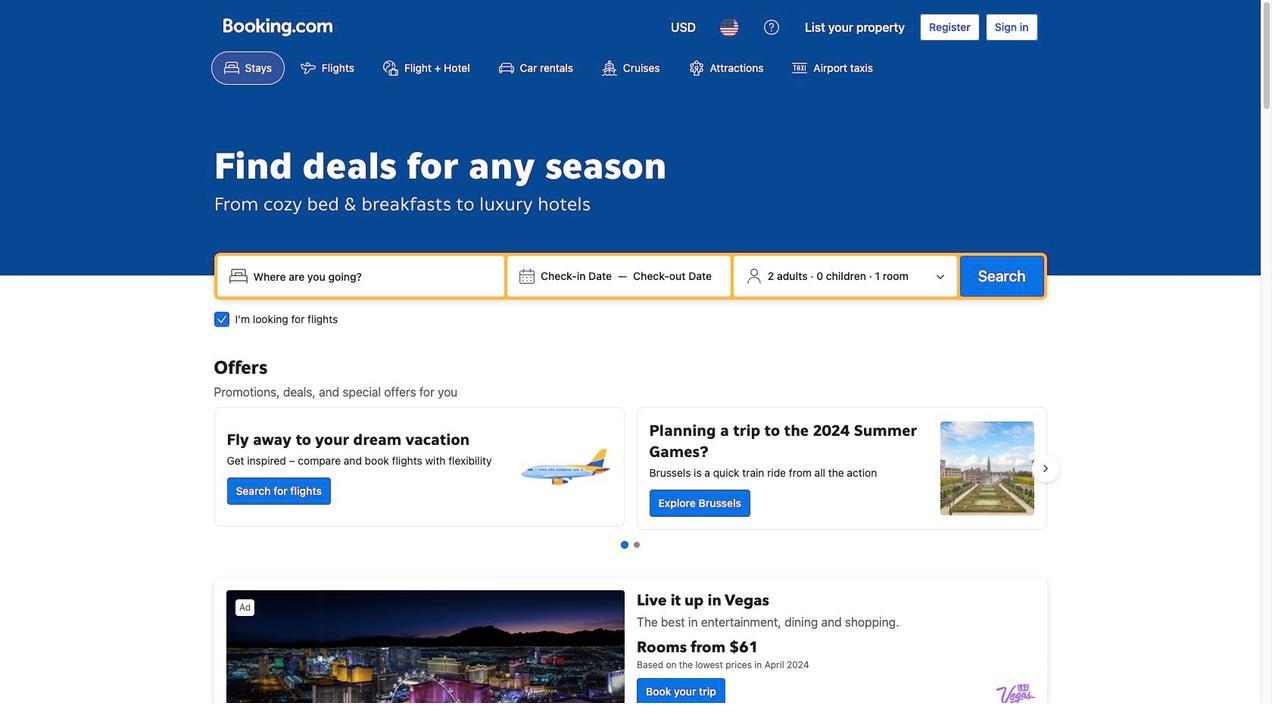 Task type: vqa. For each thing, say whether or not it's contained in the screenshot.
Guided to the bottom
no



Task type: locate. For each thing, give the bounding box(es) containing it.
region
[[202, 402, 1060, 536]]

explore brussels image
[[941, 422, 1035, 516]]

progress bar
[[621, 542, 640, 549]]

fly away to your dream vacation image
[[518, 420, 612, 514]]

advertisement element
[[214, 579, 1047, 704]]

main content
[[202, 356, 1060, 704]]

Where are you going? field
[[247, 263, 499, 290]]

booking.com image
[[223, 18, 332, 36]]



